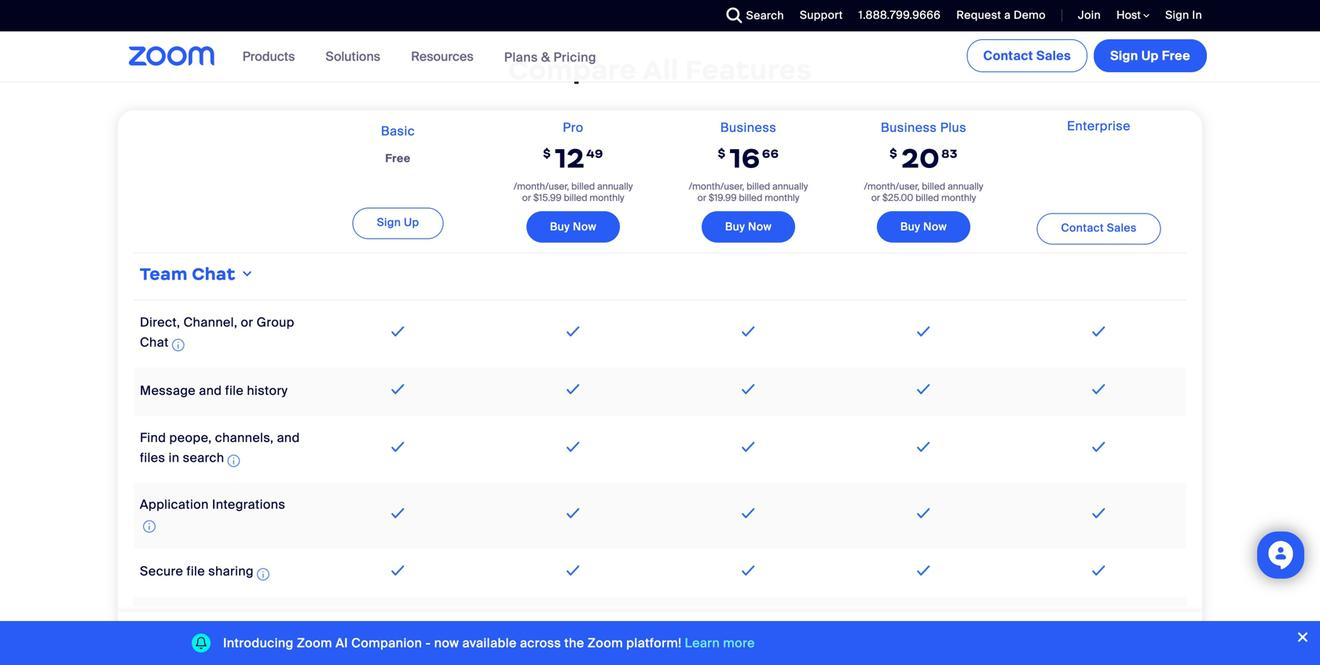 Task type: describe. For each thing, give the bounding box(es) containing it.
or for 20
[[872, 192, 881, 204]]

peope,
[[169, 430, 212, 447]]

buy now link for 12
[[527, 212, 620, 243]]

monthly for 20
[[942, 192, 977, 204]]

resources
[[411, 48, 474, 65]]

application integrations application
[[140, 497, 286, 537]]

compare
[[508, 53, 637, 87]]

/month/user, for 20
[[865, 180, 920, 193]]

product information navigation
[[231, 31, 608, 83]]

business for business plus
[[881, 119, 937, 136]]

companion
[[352, 636, 422, 652]]

sign for sign in
[[1166, 8, 1190, 22]]

chart
[[690, 627, 720, 642]]

join link left the host
[[1067, 0, 1105, 31]]

secure file sharing image
[[257, 566, 270, 584]]

and inside find peope, channels, and files in search
[[277, 430, 300, 447]]

platform!
[[627, 636, 682, 652]]

buy for 20
[[901, 220, 921, 234]]

1 vertical spatial contact sales link
[[1037, 213, 1162, 245]]

49
[[587, 146, 604, 161]]

12
[[555, 141, 585, 175]]

file inside 'secure file sharing' "application"
[[187, 564, 205, 580]]

/month/user, billed annually or $15.99 billed monthly
[[514, 180, 633, 204]]

1.888.799.9666
[[859, 8, 941, 22]]

&
[[541, 49, 551, 65]]

$15.99
[[534, 192, 562, 204]]

introducing
[[223, 636, 294, 652]]

host button
[[1117, 8, 1150, 23]]

or inside direct, channel, or group chat
[[241, 314, 253, 331]]

application integrations image
[[143, 518, 156, 537]]

group
[[257, 314, 295, 331]]

/month/user, billed annually or $19.99 billed monthly
[[689, 180, 808, 204]]

$ 20 83
[[890, 141, 958, 175]]

products
[[243, 48, 295, 65]]

$ 12 49
[[543, 141, 604, 175]]

available
[[463, 636, 517, 652]]

business for business
[[721, 119, 777, 136]]

83
[[942, 146, 958, 161]]

search
[[183, 450, 224, 467]]

compare all features
[[508, 53, 812, 87]]

sign for sign up
[[377, 215, 401, 230]]

find peope, channels, and files in search
[[140, 430, 300, 467]]

sales inside application
[[1107, 221, 1137, 235]]

channels,
[[215, 430, 274, 447]]

business plus
[[881, 119, 967, 136]]

billed down $ 12 49
[[572, 180, 595, 193]]

chat inside direct, channel, or group chat
[[140, 334, 169, 351]]

demo
[[1014, 8, 1046, 22]]

secure file sharing
[[140, 564, 254, 580]]

$ for 12
[[543, 146, 551, 161]]

in
[[169, 450, 180, 467]]

enterprise
[[1068, 118, 1131, 134]]

products button
[[243, 31, 302, 82]]

channel,
[[184, 314, 238, 331]]

message
[[140, 383, 196, 400]]

meetings navigation
[[964, 31, 1211, 75]]

ai
[[336, 636, 348, 652]]

/month/user, billed annually or $25.00 billed monthly
[[865, 180, 984, 204]]

annually for 16
[[773, 180, 808, 193]]

search button
[[715, 0, 789, 31]]

billed right $15.99
[[564, 192, 588, 204]]

buy now link for 16
[[702, 212, 796, 243]]

billed down $ 20 83
[[922, 180, 946, 193]]

annually for 20
[[948, 180, 984, 193]]

request
[[957, 8, 1002, 22]]

billed right $19.99
[[739, 192, 763, 204]]

request a demo
[[957, 8, 1046, 22]]

close
[[587, 627, 618, 642]]

plans & pricing
[[504, 49, 597, 65]]

a
[[1005, 8, 1011, 22]]

16
[[730, 141, 761, 175]]

0 horizontal spatial and
[[199, 383, 222, 400]]

buy now for 16
[[726, 220, 772, 234]]

team chat
[[140, 264, 236, 285]]

application integrations
[[140, 497, 286, 514]]

now
[[434, 636, 459, 652]]

across
[[520, 636, 561, 652]]

-
[[426, 636, 431, 652]]

contact sales link inside meetings navigation
[[967, 39, 1088, 72]]

banner containing contact sales
[[110, 31, 1211, 83]]

basic
[[381, 123, 415, 140]]

right image
[[239, 268, 255, 281]]

features
[[686, 53, 812, 87]]

0 horizontal spatial free
[[386, 151, 411, 166]]

chat inside cell
[[192, 264, 236, 285]]

more
[[724, 636, 755, 652]]

application
[[140, 497, 209, 514]]

introducing zoom ai companion - now available across the zoom platform! learn more
[[223, 636, 755, 652]]

solutions
[[326, 48, 381, 65]]

sign for sign up free
[[1111, 48, 1139, 64]]

buy for 16
[[726, 220, 746, 234]]

direct, channel, or group chat
[[140, 314, 295, 351]]

pricing
[[554, 49, 597, 65]]

66
[[762, 146, 780, 161]]

/month/user, for 16
[[689, 180, 745, 193]]



Task type: locate. For each thing, give the bounding box(es) containing it.
0 vertical spatial contact sales link
[[967, 39, 1088, 72]]

1 horizontal spatial chat
[[192, 264, 236, 285]]

$ inside $ 20 83
[[890, 146, 898, 161]]

buy now link
[[527, 212, 620, 243], [702, 212, 796, 243], [877, 212, 971, 243]]

annually
[[597, 180, 633, 193], [773, 180, 808, 193], [948, 180, 984, 193]]

billed
[[572, 180, 595, 193], [747, 180, 771, 193], [922, 180, 946, 193], [564, 192, 588, 204], [739, 192, 763, 204], [916, 192, 940, 204]]

2 /month/user, from the left
[[689, 180, 745, 193]]

sign in link
[[1154, 0, 1211, 31], [1166, 8, 1203, 22]]

monthly down 66
[[765, 192, 800, 204]]

/month/user, down 12
[[514, 180, 569, 193]]

1 now from the left
[[573, 220, 597, 234]]

0 horizontal spatial zoom
[[297, 636, 332, 652]]

3 now from the left
[[924, 220, 947, 234]]

2 zoom from the left
[[588, 636, 623, 652]]

annually for 12
[[597, 180, 633, 193]]

included image
[[563, 322, 584, 341], [738, 322, 759, 341], [914, 322, 935, 341], [1089, 322, 1110, 341], [388, 380, 409, 399], [563, 380, 584, 399], [914, 380, 935, 399], [563, 438, 584, 457], [738, 438, 759, 457], [914, 438, 935, 457], [563, 504, 584, 523], [738, 504, 759, 523], [563, 562, 584, 580], [738, 562, 759, 580], [914, 562, 935, 580]]

free down 'sign in'
[[1163, 48, 1191, 64]]

annually inside /month/user, billed annually or $15.99 billed monthly
[[597, 180, 633, 193]]

1 horizontal spatial now
[[748, 220, 772, 234]]

1 buy now from the left
[[550, 220, 597, 234]]

learn
[[685, 636, 720, 652]]

plans & pricing link
[[504, 49, 597, 65], [504, 49, 597, 65]]

support
[[800, 8, 843, 22]]

1 monthly from the left
[[590, 192, 625, 204]]

plus
[[941, 119, 967, 136]]

0 horizontal spatial /month/user,
[[514, 180, 569, 193]]

now down /month/user, billed annually or $25.00 billed monthly
[[924, 220, 947, 234]]

resources button
[[411, 31, 481, 82]]

files
[[140, 450, 165, 467]]

now for 20
[[924, 220, 947, 234]]

sign up free button
[[1094, 39, 1208, 72]]

0 vertical spatial chat
[[192, 264, 236, 285]]

1 business from the left
[[721, 119, 777, 136]]

buy now link down /month/user, billed annually or $19.99 billed monthly
[[702, 212, 796, 243]]

chat down direct,
[[140, 334, 169, 351]]

contact sales inside meetings navigation
[[984, 48, 1072, 64]]

0 horizontal spatial $
[[543, 146, 551, 161]]

now
[[573, 220, 597, 234], [748, 220, 772, 234], [924, 220, 947, 234]]

now for 16
[[748, 220, 772, 234]]

1 vertical spatial up
[[404, 215, 419, 230]]

application
[[134, 110, 1187, 666]]

1.888.799.9666 button
[[847, 0, 945, 31], [859, 8, 941, 22]]

or inside /month/user, billed annually or $25.00 billed monthly
[[872, 192, 881, 204]]

monthly for 16
[[765, 192, 800, 204]]

zoom
[[297, 636, 332, 652], [588, 636, 623, 652]]

monthly for 12
[[590, 192, 625, 204]]

2 horizontal spatial annually
[[948, 180, 984, 193]]

or left $15.99
[[522, 192, 531, 204]]

0 vertical spatial sales
[[1037, 48, 1072, 64]]

sign up free
[[1111, 48, 1191, 64]]

request a demo link
[[945, 0, 1050, 31], [957, 8, 1046, 22]]

1 horizontal spatial business
[[881, 119, 937, 136]]

monthly inside /month/user, billed annually or $25.00 billed monthly
[[942, 192, 977, 204]]

cell
[[311, 598, 486, 664], [486, 598, 661, 664], [661, 598, 837, 664], [837, 598, 1012, 664], [1012, 598, 1187, 664], [134, 604, 311, 657]]

up
[[1142, 48, 1159, 64], [404, 215, 419, 230]]

3 monthly from the left
[[942, 192, 977, 204]]

team chat cell
[[134, 256, 1187, 293]]

message and file history
[[140, 383, 288, 400]]

0 horizontal spatial up
[[404, 215, 419, 230]]

find
[[140, 430, 166, 447]]

contact inside application
[[1062, 221, 1105, 235]]

1 horizontal spatial and
[[277, 430, 300, 447]]

1 horizontal spatial up
[[1142, 48, 1159, 64]]

billed right $25.00
[[916, 192, 940, 204]]

2 annually from the left
[[773, 180, 808, 193]]

1 vertical spatial sign
[[1111, 48, 1139, 64]]

1 vertical spatial contact
[[1062, 221, 1105, 235]]

integrations
[[212, 497, 286, 514]]

contact
[[984, 48, 1034, 64], [1062, 221, 1105, 235]]

1 buy now link from the left
[[527, 212, 620, 243]]

1 horizontal spatial buy now
[[726, 220, 772, 234]]

buy now for 20
[[901, 220, 947, 234]]

0 vertical spatial contact sales
[[984, 48, 1072, 64]]

sales inside meetings navigation
[[1037, 48, 1072, 64]]

0 horizontal spatial chat
[[140, 334, 169, 351]]

buy now for 12
[[550, 220, 597, 234]]

/month/user, for 12
[[514, 180, 569, 193]]

free down basic
[[386, 151, 411, 166]]

sales
[[1037, 48, 1072, 64], [1107, 221, 1137, 235]]

2 horizontal spatial buy now
[[901, 220, 947, 234]]

sign inside button
[[1111, 48, 1139, 64]]

or inside /month/user, billed annually or $19.99 billed monthly
[[698, 192, 707, 204]]

0 vertical spatial free
[[1163, 48, 1191, 64]]

all
[[643, 53, 679, 87]]

0 vertical spatial up
[[1142, 48, 1159, 64]]

business up 20
[[881, 119, 937, 136]]

0 horizontal spatial now
[[573, 220, 597, 234]]

billed down $ 16 66
[[747, 180, 771, 193]]

3 /month/user, from the left
[[865, 180, 920, 193]]

1 /month/user, from the left
[[514, 180, 569, 193]]

0 horizontal spatial buy
[[550, 220, 570, 234]]

monthly inside /month/user, billed annually or $19.99 billed monthly
[[765, 192, 800, 204]]

$ for 16
[[718, 146, 726, 161]]

3 buy now from the left
[[901, 220, 947, 234]]

2 business from the left
[[881, 119, 937, 136]]

buy down $15.99
[[550, 220, 570, 234]]

$ left 20
[[890, 146, 898, 161]]

and right message
[[199, 383, 222, 400]]

monthly inside /month/user, billed annually or $15.99 billed monthly
[[590, 192, 625, 204]]

2 horizontal spatial buy now link
[[877, 212, 971, 243]]

buy down $19.99
[[726, 220, 746, 234]]

1 vertical spatial sales
[[1107, 221, 1137, 235]]

banner
[[110, 31, 1211, 83]]

sign inside application
[[377, 215, 401, 230]]

$ inside $ 12 49
[[543, 146, 551, 161]]

0 vertical spatial contact
[[984, 48, 1034, 64]]

1 buy from the left
[[550, 220, 570, 234]]

3 annually from the left
[[948, 180, 984, 193]]

annually down 49
[[597, 180, 633, 193]]

0 horizontal spatial business
[[721, 119, 777, 136]]

join link
[[1067, 0, 1105, 31], [1079, 8, 1101, 22]]

1 horizontal spatial free
[[1163, 48, 1191, 64]]

or left group
[[241, 314, 253, 331]]

2 horizontal spatial now
[[924, 220, 947, 234]]

2 monthly from the left
[[765, 192, 800, 204]]

or for 16
[[698, 192, 707, 204]]

annually down 66
[[773, 180, 808, 193]]

business
[[721, 119, 777, 136], [881, 119, 937, 136]]

annually down 83
[[948, 180, 984, 193]]

1 horizontal spatial sales
[[1107, 221, 1137, 235]]

or left $25.00
[[872, 192, 881, 204]]

/month/user, down the 16
[[689, 180, 745, 193]]

$ left the 16
[[718, 146, 726, 161]]

2 horizontal spatial buy
[[901, 220, 921, 234]]

1 zoom from the left
[[297, 636, 332, 652]]

plans
[[504, 49, 538, 65]]

buy now
[[550, 220, 597, 234], [726, 220, 772, 234], [901, 220, 947, 234]]

1 horizontal spatial annually
[[773, 180, 808, 193]]

now for 12
[[573, 220, 597, 234]]

zoom logo image
[[129, 46, 215, 66]]

1 horizontal spatial $
[[718, 146, 726, 161]]

0 horizontal spatial contact
[[984, 48, 1034, 64]]

1 vertical spatial file
[[187, 564, 205, 580]]

1 horizontal spatial zoom
[[588, 636, 623, 652]]

2 horizontal spatial sign
[[1166, 8, 1190, 22]]

$
[[543, 146, 551, 161], [718, 146, 726, 161], [890, 146, 898, 161]]

$ left 12
[[543, 146, 551, 161]]

1 vertical spatial and
[[277, 430, 300, 447]]

2 now from the left
[[748, 220, 772, 234]]

application containing 12
[[134, 110, 1187, 666]]

secure file sharing application
[[140, 564, 273, 584]]

0 vertical spatial sign
[[1166, 8, 1190, 22]]

0 horizontal spatial buy now link
[[527, 212, 620, 243]]

chat left right icon
[[192, 264, 236, 285]]

buy now down /month/user, billed annually or $25.00 billed monthly
[[901, 220, 947, 234]]

free inside button
[[1163, 48, 1191, 64]]

1 vertical spatial chat
[[140, 334, 169, 351]]

2 horizontal spatial $
[[890, 146, 898, 161]]

sign up
[[377, 215, 419, 230]]

host
[[1117, 8, 1144, 22]]

/month/user, down 20
[[865, 180, 920, 193]]

file right secure
[[187, 564, 205, 580]]

$19.99
[[709, 192, 737, 204]]

20
[[902, 141, 940, 175]]

file left history
[[225, 383, 244, 400]]

1 horizontal spatial contact
[[1062, 221, 1105, 235]]

or for 12
[[522, 192, 531, 204]]

1 horizontal spatial file
[[225, 383, 244, 400]]

buy now link for 20
[[877, 212, 971, 243]]

secure
[[140, 564, 183, 580]]

1 vertical spatial free
[[386, 151, 411, 166]]

$ inside $ 16 66
[[718, 146, 726, 161]]

2 $ from the left
[[718, 146, 726, 161]]

0 horizontal spatial sales
[[1037, 48, 1072, 64]]

buy for 12
[[550, 220, 570, 234]]

0 horizontal spatial annually
[[597, 180, 633, 193]]

1 horizontal spatial buy now link
[[702, 212, 796, 243]]

0 horizontal spatial buy now
[[550, 220, 597, 234]]

/month/user, inside /month/user, billed annually or $15.99 billed monthly
[[514, 180, 569, 193]]

learn more link
[[685, 636, 755, 652]]

monthly down 83
[[942, 192, 977, 204]]

join link up meetings navigation
[[1079, 8, 1101, 22]]

or
[[522, 192, 531, 204], [698, 192, 707, 204], [872, 192, 881, 204], [241, 314, 253, 331]]

0 vertical spatial file
[[225, 383, 244, 400]]

2 vertical spatial sign
[[377, 215, 401, 230]]

join
[[1079, 8, 1101, 22]]

1 horizontal spatial monthly
[[765, 192, 800, 204]]

the
[[565, 636, 585, 652]]

pro
[[563, 119, 584, 136]]

contact sales link
[[967, 39, 1088, 72], [1037, 213, 1162, 245]]

buy now link down /month/user, billed annually or $25.00 billed monthly
[[877, 212, 971, 243]]

0 horizontal spatial monthly
[[590, 192, 625, 204]]

business up $ 16 66
[[721, 119, 777, 136]]

1 horizontal spatial /month/user,
[[689, 180, 745, 193]]

0 horizontal spatial file
[[187, 564, 205, 580]]

1 vertical spatial contact sales
[[1062, 221, 1137, 235]]

3 buy from the left
[[901, 220, 921, 234]]

3 $ from the left
[[890, 146, 898, 161]]

buy down $25.00
[[901, 220, 921, 234]]

2 horizontal spatial /month/user,
[[865, 180, 920, 193]]

buy now down /month/user, billed annually or $15.99 billed monthly
[[550, 220, 597, 234]]

or inside /month/user, billed annually or $15.99 billed monthly
[[522, 192, 531, 204]]

/month/user, inside /month/user, billed annually or $19.99 billed monthly
[[689, 180, 745, 193]]

0 horizontal spatial sign
[[377, 215, 401, 230]]

team
[[140, 264, 188, 285]]

annually inside /month/user, billed annually or $25.00 billed monthly
[[948, 180, 984, 193]]

up for sign up
[[404, 215, 419, 230]]

2 horizontal spatial monthly
[[942, 192, 977, 204]]

in
[[1193, 8, 1203, 22]]

support link
[[789, 0, 847, 31], [800, 8, 843, 22]]

up for sign up free
[[1142, 48, 1159, 64]]

sign in
[[1166, 8, 1203, 22]]

annually inside /month/user, billed annually or $19.99 billed monthly
[[773, 180, 808, 193]]

0 vertical spatial and
[[199, 383, 222, 400]]

$ 16 66
[[718, 141, 780, 175]]

and right channels,
[[277, 430, 300, 447]]

comparison
[[621, 627, 687, 642]]

sign up link
[[353, 208, 444, 239]]

2 buy now link from the left
[[702, 212, 796, 243]]

buy now down /month/user, billed annually or $19.99 billed monthly
[[726, 220, 772, 234]]

buy
[[550, 220, 570, 234], [726, 220, 746, 234], [901, 220, 921, 234]]

3 buy now link from the left
[[877, 212, 971, 243]]

file
[[225, 383, 244, 400], [187, 564, 205, 580]]

now down /month/user, billed annually or $15.99 billed monthly
[[573, 220, 597, 234]]

buy now link down /month/user, billed annually or $15.99 billed monthly
[[527, 212, 620, 243]]

1 horizontal spatial sign
[[1111, 48, 1139, 64]]

contact sales
[[984, 48, 1072, 64], [1062, 221, 1137, 235]]

1 $ from the left
[[543, 146, 551, 161]]

zoom right the the
[[588, 636, 623, 652]]

direct, channel, or group chat application
[[140, 314, 295, 355]]

close comparison chart
[[587, 627, 723, 642]]

find peope, channels, and files in search image
[[228, 452, 240, 471]]

/month/user,
[[514, 180, 569, 193], [689, 180, 745, 193], [865, 180, 920, 193]]

2 buy now from the left
[[726, 220, 772, 234]]

monthly down 49
[[590, 192, 625, 204]]

1 annually from the left
[[597, 180, 633, 193]]

$25.00
[[883, 192, 914, 204]]

$ for 20
[[890, 146, 898, 161]]

up inside button
[[1142, 48, 1159, 64]]

direct,
[[140, 314, 180, 331]]

or left $19.99
[[698, 192, 707, 204]]

included image
[[388, 322, 409, 341], [738, 380, 759, 399], [1089, 380, 1110, 399], [388, 438, 409, 457], [1089, 438, 1110, 457], [388, 504, 409, 523], [914, 504, 935, 523], [1089, 504, 1110, 523], [388, 562, 409, 580], [1089, 562, 1110, 580]]

1 horizontal spatial buy
[[726, 220, 746, 234]]

now down /month/user, billed annually or $19.99 billed monthly
[[748, 220, 772, 234]]

/month/user, inside /month/user, billed annually or $25.00 billed monthly
[[865, 180, 920, 193]]

direct, channel, or group chat image
[[172, 336, 185, 355]]

find peope, channels, and files in search application
[[140, 430, 300, 471]]

2 buy from the left
[[726, 220, 746, 234]]

contact inside meetings navigation
[[984, 48, 1034, 64]]

zoom left ai at bottom left
[[297, 636, 332, 652]]

search
[[747, 8, 785, 23]]

sharing
[[208, 564, 254, 580]]

solutions button
[[326, 31, 388, 82]]

history
[[247, 383, 288, 400]]



Task type: vqa. For each thing, say whether or not it's contained in the screenshot.
SECURE
yes



